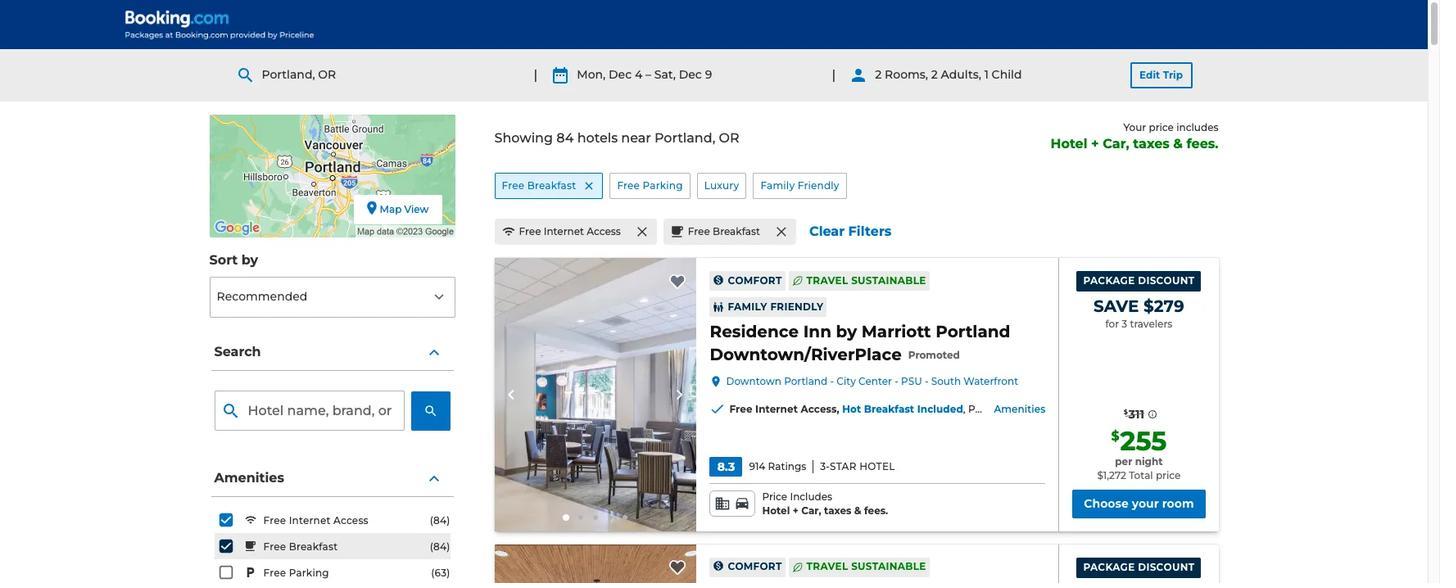 Task type: vqa. For each thing, say whether or not it's contained in the screenshot.
the HOUR in the top of the page
no



Task type: locate. For each thing, give the bounding box(es) containing it.
view
[[404, 203, 429, 215]]

comfort down the price
[[728, 561, 782, 573]]

1 vertical spatial fees.
[[864, 505, 888, 517]]

| left the mon,
[[534, 67, 538, 83]]

0 vertical spatial +
[[1091, 136, 1099, 151]]

1 package discount from the top
[[1083, 275, 1195, 287]]

1 vertical spatial comfort
[[728, 561, 782, 573]]

$
[[1124, 408, 1128, 416], [1111, 429, 1120, 444]]

1 travel from the top
[[807, 274, 848, 287]]

1 vertical spatial parking
[[289, 567, 329, 579]]

1 horizontal spatial access
[[587, 226, 621, 238]]

discount up $279
[[1138, 275, 1195, 287]]

2 discount from the top
[[1138, 561, 1195, 573]]

1 - from the left
[[830, 375, 834, 388]]

0 vertical spatial car,
[[1103, 136, 1129, 151]]

free internet access button
[[494, 219, 657, 245]]

1 horizontal spatial free internet access
[[519, 226, 621, 238]]

2 package from the top
[[1083, 561, 1135, 573]]

1 package from the top
[[1083, 275, 1135, 287]]

1 vertical spatial +
[[793, 505, 799, 517]]

$ inside $ 311
[[1124, 408, 1128, 416]]

by right the sort
[[242, 252, 258, 268]]

rooms/fa
[[1394, 403, 1440, 415]]

1 photo carousel region from the top
[[494, 258, 697, 531]]

taxes
[[1133, 136, 1170, 151], [824, 505, 852, 517]]

go to image #3 image
[[593, 515, 598, 520]]

0 horizontal spatial fees.
[[864, 505, 888, 517]]

night
[[1135, 456, 1163, 468]]

2 dec from the left
[[679, 67, 702, 82]]

2
[[875, 67, 882, 82], [931, 67, 938, 82]]

1 vertical spatial price
[[1156, 469, 1181, 482]]

your price includes hotel + car, taxes & fees.
[[1051, 121, 1219, 151]]

1 vertical spatial friendly
[[770, 300, 824, 313]]

0 horizontal spatial |
[[534, 67, 538, 83]]

1 vertical spatial travel sustainable
[[807, 561, 926, 573]]

0 vertical spatial portland
[[936, 322, 1010, 342]]

car, inside your price includes hotel + car, taxes & fees.
[[1103, 136, 1129, 151]]

family right luxury
[[761, 179, 795, 192]]

includes
[[790, 491, 832, 503]]

0 vertical spatial friendly
[[798, 179, 839, 192]]

2 | from the left
[[832, 67, 836, 83]]

travel sustainable down price includes hotel + car, taxes & fees.
[[807, 561, 926, 573]]

friendly
[[798, 179, 839, 192], [770, 300, 824, 313]]

0 horizontal spatial taxes
[[824, 505, 852, 517]]

free parking
[[617, 179, 683, 192], [263, 567, 329, 579]]

taxes inside your price includes hotel + car, taxes & fees.
[[1133, 136, 1170, 151]]

2 , from the left
[[963, 403, 966, 415]]

0 vertical spatial portland,
[[262, 67, 315, 82]]

1 vertical spatial amenities
[[214, 470, 284, 486]]

1 vertical spatial or
[[719, 131, 739, 146]]

hotel for 3-star hotel
[[860, 460, 895, 472]]

your
[[1132, 496, 1159, 511]]

0 horizontal spatial 2
[[875, 67, 882, 82]]

family up residence in the bottom of the page
[[728, 300, 767, 313]]

pets
[[968, 403, 991, 415]]

center
[[859, 375, 892, 388]]

1 horizontal spatial taxes
[[1133, 136, 1170, 151]]

travel down price includes hotel + car, taxes & fees.
[[807, 561, 848, 573]]

2 (84) from the top
[[430, 541, 450, 553]]

1 horizontal spatial $
[[1124, 408, 1128, 416]]

0 vertical spatial package discount
[[1083, 275, 1195, 287]]

2 package discount from the top
[[1083, 561, 1195, 573]]

2 horizontal spatial free breakfast
[[688, 226, 760, 238]]

1 horizontal spatial amenities
[[994, 403, 1046, 415]]

1 horizontal spatial dec
[[679, 67, 702, 82]]

your
[[1124, 121, 1146, 134]]

access
[[587, 226, 621, 238], [801, 403, 837, 415], [333, 515, 369, 527]]

0 horizontal spatial +
[[793, 505, 799, 517]]

, left hot
[[837, 403, 839, 415]]

package
[[1083, 275, 1135, 287], [1083, 561, 1135, 573]]

2 left adults,
[[931, 67, 938, 82]]

1 vertical spatial photo carousel region
[[494, 545, 697, 583]]

south
[[931, 375, 961, 388]]

0 vertical spatial free breakfast
[[502, 179, 576, 192]]

1 vertical spatial discount
[[1138, 561, 1195, 573]]

for 3 travelers
[[1105, 318, 1173, 330]]

free
[[502, 179, 525, 192], [617, 179, 640, 192], [519, 226, 541, 238], [688, 226, 710, 238], [729, 403, 753, 415], [263, 515, 286, 527], [263, 541, 286, 553], [263, 567, 286, 579]]

package discount up "save $279"
[[1083, 275, 1195, 287]]

1 vertical spatial free internet access
[[263, 515, 369, 527]]

1 vertical spatial taxes
[[824, 505, 852, 517]]

kitchen,
[[1117, 403, 1158, 415]]

0 horizontal spatial parking
[[289, 567, 329, 579]]

0 horizontal spatial car,
[[801, 505, 821, 517]]

photo carousel region
[[494, 258, 697, 531], [494, 545, 697, 583]]

1 vertical spatial sustainable
[[851, 561, 926, 573]]

0 vertical spatial &
[[1173, 136, 1183, 151]]

taxes down includes
[[824, 505, 852, 517]]

2 left rooms,
[[875, 67, 882, 82]]

fees. down 3-star hotel
[[864, 505, 888, 517]]

1 horizontal spatial +
[[1091, 136, 1099, 151]]

car,
[[1103, 136, 1129, 151], [801, 505, 821, 517]]

hot
[[842, 403, 861, 415]]

0 vertical spatial price
[[1149, 121, 1174, 134]]

breakfast down 84
[[527, 179, 576, 192]]

child
[[992, 67, 1022, 82]]

1 vertical spatial travel
[[807, 561, 848, 573]]

& down includes
[[1173, 136, 1183, 151]]

- left the psu
[[895, 375, 899, 388]]

price down the night
[[1156, 469, 1181, 482]]

comfort
[[728, 274, 782, 287], [728, 561, 782, 573]]

dec left 4
[[609, 67, 632, 82]]

edit trip
[[1140, 69, 1183, 81]]

1 dec from the left
[[609, 67, 632, 82]]

inn
[[803, 322, 831, 342]]

free breakfast down "amenities" dropdown button
[[263, 541, 338, 553]]

friendly up inn
[[770, 300, 824, 313]]

clear
[[809, 224, 845, 239]]

| left rooms,
[[832, 67, 836, 83]]

fees. inside your price includes hotel + car, taxes & fees.
[[1187, 136, 1219, 151]]

0 vertical spatial discount
[[1138, 275, 1195, 287]]

discount
[[1138, 275, 1195, 287], [1138, 561, 1195, 573]]

1 vertical spatial hotel
[[860, 460, 895, 472]]

0 vertical spatial travel sustainable
[[807, 274, 926, 287]]

& inside your price includes hotel + car, taxes & fees.
[[1173, 136, 1183, 151]]

price
[[1149, 121, 1174, 134], [1156, 469, 1181, 482]]

(84) for free breakfast
[[430, 541, 450, 553]]

price inside your price includes hotel + car, taxes & fees.
[[1149, 121, 1174, 134]]

& inside price includes hotel + car, taxes & fees.
[[854, 505, 861, 517]]

0 horizontal spatial amenities
[[214, 470, 284, 486]]

0 horizontal spatial portland
[[784, 375, 828, 388]]

choose
[[1084, 496, 1129, 511]]

price includes hotel + car, taxes & fees.
[[762, 491, 888, 517]]

0 vertical spatial hotel
[[1051, 136, 1087, 151]]

1 horizontal spatial 2
[[931, 67, 938, 82]]

1 horizontal spatial or
[[719, 131, 739, 146]]

0 horizontal spatial $
[[1111, 429, 1120, 444]]

0 vertical spatial access
[[587, 226, 621, 238]]

car, down your
[[1103, 136, 1129, 151]]

package discount down choose your room button at bottom right
[[1083, 561, 1195, 573]]

0 horizontal spatial access
[[333, 515, 369, 527]]

search
[[214, 344, 261, 359]]

& down 3-star hotel
[[854, 505, 861, 517]]

room
[[1162, 496, 1194, 511]]

family friendly up clear
[[761, 179, 839, 192]]

taxes inside price includes hotel + car, taxes & fees.
[[824, 505, 852, 517]]

hotel
[[1051, 136, 1087, 151], [860, 460, 895, 472], [762, 505, 790, 517]]

free breakfast down luxury
[[688, 226, 760, 238]]

1 vertical spatial &
[[854, 505, 861, 517]]

1 horizontal spatial ,
[[963, 403, 966, 415]]

1 horizontal spatial car,
[[1103, 136, 1129, 151]]

family
[[761, 179, 795, 192], [728, 300, 767, 313]]

by right inn
[[836, 322, 857, 342]]

$ left 311
[[1124, 408, 1128, 416]]

go to image #5 image
[[623, 515, 627, 520]]

2 - from the left
[[895, 375, 899, 388]]

2 horizontal spatial -
[[925, 375, 929, 388]]

portland down downtown/riverplace
[[784, 375, 828, 388]]

914 ratings
[[749, 460, 806, 472]]

, left pets
[[963, 403, 966, 415]]

breakfast inside button
[[713, 226, 760, 238]]

travel down clear
[[807, 274, 848, 287]]

1 comfort from the top
[[728, 274, 782, 287]]

2 vertical spatial access
[[333, 515, 369, 527]]

0 vertical spatial photo carousel region
[[494, 258, 697, 531]]

+ inside your price includes hotel + car, taxes & fees.
[[1091, 136, 1099, 151]]

hotel inside your price includes hotel + car, taxes & fees.
[[1051, 136, 1087, 151]]

1 vertical spatial car,
[[801, 505, 821, 517]]

- left city
[[830, 375, 834, 388]]

breakfast image
[[494, 258, 697, 531]]

rooms/facilities,
[[1241, 403, 1326, 415]]

,
[[837, 403, 839, 415], [963, 403, 966, 415]]

2 horizontal spatial access
[[801, 403, 837, 415]]

taxes down your
[[1133, 136, 1170, 151]]

+
[[1091, 136, 1099, 151], [793, 505, 799, 517]]

package down 'choose'
[[1083, 561, 1135, 573]]

0 horizontal spatial hotel
[[762, 505, 790, 517]]

family friendly up residence in the bottom of the page
[[728, 300, 824, 313]]

1 vertical spatial (84)
[[430, 541, 450, 553]]

$ inside the $ 255 per night $1,272 total price
[[1111, 429, 1120, 444]]

(84)
[[430, 514, 450, 527], [430, 541, 450, 553]]

0 horizontal spatial &
[[854, 505, 861, 517]]

fees. down includes
[[1187, 136, 1219, 151]]

1 horizontal spatial portland
[[936, 322, 1010, 342]]

-
[[830, 375, 834, 388], [895, 375, 899, 388], [925, 375, 929, 388]]

1 horizontal spatial free parking
[[617, 179, 683, 192]]

1 | from the left
[[534, 67, 538, 83]]

0 vertical spatial internet
[[544, 226, 584, 238]]

package up save
[[1083, 275, 1135, 287]]

1 , from the left
[[837, 403, 839, 415]]

travel sustainable down clear filters "button"
[[807, 274, 926, 287]]

price right your
[[1149, 121, 1174, 134]]

3-
[[820, 460, 830, 472]]

0 vertical spatial free parking
[[617, 179, 683, 192]]

portland,
[[262, 67, 315, 82], [654, 131, 715, 146]]

or
[[318, 67, 336, 82], [719, 131, 739, 146]]

car, inside price includes hotel + car, taxes & fees.
[[801, 505, 821, 517]]

travel
[[807, 274, 848, 287], [807, 561, 848, 573]]

portland up waterfront
[[936, 322, 1010, 342]]

2 vertical spatial hotel
[[762, 505, 790, 517]]

waterfront
[[964, 375, 1018, 388]]

1 vertical spatial package discount
[[1083, 561, 1195, 573]]

amenities button
[[211, 460, 453, 497]]

0 horizontal spatial -
[[830, 375, 834, 388]]

1 horizontal spatial |
[[832, 67, 836, 83]]

family friendly
[[761, 179, 839, 192], [728, 300, 824, 313]]

hotel for price includes hotel + car, taxes & fees.
[[762, 505, 790, 517]]

friendly up clear
[[798, 179, 839, 192]]

breakfast
[[527, 179, 576, 192], [713, 226, 760, 238], [864, 403, 914, 415], [289, 541, 338, 553]]

1 sustainable from the top
[[851, 274, 926, 287]]

$ for 311
[[1124, 408, 1128, 416]]

|
[[534, 67, 538, 83], [832, 67, 836, 83]]

package discount
[[1083, 275, 1195, 287], [1083, 561, 1195, 573]]

1 vertical spatial package
[[1083, 561, 1135, 573]]

2 vertical spatial internet
[[289, 515, 331, 527]]

dec left 9
[[679, 67, 702, 82]]

portland inside 'residence inn by marriott portland downtown/riverplace'
[[936, 322, 1010, 342]]

- right the psu
[[925, 375, 929, 388]]

breakfast down "amenities" dropdown button
[[289, 541, 338, 553]]

&
[[1173, 136, 1183, 151], [854, 505, 861, 517]]

for
[[1105, 318, 1119, 330]]

1 vertical spatial free breakfast
[[688, 226, 760, 238]]

1 vertical spatial by
[[836, 322, 857, 342]]

downtown
[[726, 375, 781, 388]]

$ up per
[[1111, 429, 1120, 444]]

breakfast down luxury
[[713, 226, 760, 238]]

0 vertical spatial fees.
[[1187, 136, 1219, 151]]

internet
[[544, 226, 584, 238], [755, 403, 798, 415], [289, 515, 331, 527]]

sustainable
[[851, 274, 926, 287], [851, 561, 926, 573]]

clear filters
[[809, 224, 892, 239]]

$ 311
[[1124, 407, 1144, 422]]

access inside button
[[587, 226, 621, 238]]

0 horizontal spatial free parking
[[263, 567, 329, 579]]

amenities
[[994, 403, 1046, 415], [214, 470, 284, 486]]

0 horizontal spatial free breakfast
[[263, 541, 338, 553]]

travel sustainable
[[807, 274, 926, 287], [807, 561, 926, 573]]

2 travel from the top
[[807, 561, 848, 573]]

2 rooms, 2 adults, 1 child
[[875, 67, 1022, 82]]

1 horizontal spatial hotel
[[860, 460, 895, 472]]

discount down room
[[1138, 561, 1195, 573]]

0 vertical spatial travel
[[807, 274, 848, 287]]

1 horizontal spatial fees.
[[1187, 136, 1219, 151]]

1 (84) from the top
[[430, 514, 450, 527]]

free breakfast down the showing
[[502, 179, 576, 192]]

1 vertical spatial $
[[1111, 429, 1120, 444]]

1 horizontal spatial parking
[[643, 179, 683, 192]]

car, down includes
[[801, 505, 821, 517]]

clear filters button
[[803, 223, 898, 248]]

0 vertical spatial (84)
[[430, 514, 450, 527]]

0 vertical spatial sustainable
[[851, 274, 926, 287]]

Hotel name, brand, or keyword text field
[[214, 391, 404, 431]]

2 horizontal spatial internet
[[755, 403, 798, 415]]

1 horizontal spatial internet
[[544, 226, 584, 238]]

hotel inside price includes hotel + car, taxes & fees.
[[762, 505, 790, 517]]

1 horizontal spatial &
[[1173, 136, 1183, 151]]

comfort up residence in the bottom of the page
[[728, 274, 782, 287]]



Task type: describe. For each thing, give the bounding box(es) containing it.
$ 255 per night $1,272 total price
[[1097, 425, 1181, 482]]

2 sustainable from the top
[[851, 561, 926, 573]]

save $279
[[1094, 297, 1184, 316]]

center,
[[1078, 403, 1114, 415]]

0 horizontal spatial portland,
[[262, 67, 315, 82]]

travelers
[[1130, 318, 1173, 330]]

mon,
[[577, 67, 606, 82]]

spa,
[[1161, 403, 1182, 415]]

2 2 from the left
[[931, 67, 938, 82]]

search button
[[211, 334, 453, 371]]

3-star hotel
[[820, 460, 895, 472]]

free breakfast inside button
[[688, 226, 760, 238]]

psu
[[901, 375, 922, 388]]

1 vertical spatial internet
[[755, 403, 798, 415]]

3 - from the left
[[925, 375, 929, 388]]

mon, dec 4 – sat, dec 9
[[577, 67, 712, 82]]

1 horizontal spatial free breakfast
[[502, 179, 576, 192]]

internet inside button
[[544, 226, 584, 238]]

0 horizontal spatial free internet access
[[263, 515, 369, 527]]

trip
[[1163, 69, 1183, 81]]

$1,272
[[1097, 469, 1126, 482]]

hotels
[[577, 131, 618, 146]]

1 vertical spatial free parking
[[263, 567, 329, 579]]

choose your room
[[1084, 496, 1194, 511]]

1 2 from the left
[[875, 67, 882, 82]]

+ inside price includes hotel + car, taxes & fees.
[[793, 505, 799, 517]]

2 photo carousel region from the top
[[494, 545, 697, 583]]

255
[[1120, 425, 1167, 457]]

edit
[[1140, 69, 1160, 81]]

311
[[1129, 407, 1144, 422]]

914
[[749, 460, 765, 472]]

ratings
[[768, 460, 806, 472]]

booking.com packages image
[[124, 10, 315, 39]]

| for 2 rooms, 2 adults, 1 child
[[832, 67, 836, 83]]

allowed,
[[993, 403, 1036, 415]]

sat,
[[654, 67, 676, 82]]

1 discount from the top
[[1138, 275, 1195, 287]]

free internet access , hot breakfast included , pets allowed, fitness center, kitchen, spa, accessible rooms/facilities, no smoking rooms/fa
[[729, 403, 1440, 415]]

0 vertical spatial amenities
[[994, 403, 1046, 415]]

map view
[[380, 203, 429, 215]]

0 vertical spatial or
[[318, 67, 336, 82]]

0 vertical spatial family
[[761, 179, 795, 192]]

downtown portland - city center - psu - south waterfront
[[726, 375, 1018, 388]]

no
[[1329, 403, 1343, 415]]

includes
[[1177, 121, 1219, 134]]

smoking
[[1346, 403, 1392, 415]]

9
[[705, 67, 712, 82]]

84
[[556, 131, 574, 146]]

fees. inside price includes hotel + car, taxes & fees.
[[864, 505, 888, 517]]

by inside 'residence inn by marriott portland downtown/riverplace'
[[836, 322, 857, 342]]

residence inn by marriott portland downtown/riverplace - promoted element
[[710, 320, 1046, 366]]

recommended
[[217, 289, 308, 304]]

–
[[646, 67, 651, 82]]

portland, or
[[262, 67, 336, 82]]

8.3
[[717, 460, 735, 474]]

fitness
[[1039, 403, 1075, 415]]

3
[[1122, 318, 1127, 330]]

1
[[984, 67, 989, 82]]

$ for 255
[[1111, 429, 1120, 444]]

1 vertical spatial portland
[[784, 375, 828, 388]]

1 travel sustainable from the top
[[807, 274, 926, 287]]

sort
[[209, 252, 238, 268]]

1 vertical spatial family
[[728, 300, 767, 313]]

0 horizontal spatial by
[[242, 252, 258, 268]]

included
[[917, 403, 963, 415]]

edit trip button
[[1130, 62, 1192, 88]]

go to image #2 image
[[578, 515, 583, 520]]

amenities inside dropdown button
[[214, 470, 284, 486]]

go to image #4 image
[[608, 515, 613, 520]]

(84) for free internet access
[[430, 514, 450, 527]]

map
[[380, 203, 402, 215]]

1 vertical spatial portland,
[[654, 131, 715, 146]]

1 vertical spatial access
[[801, 403, 837, 415]]

marriott
[[862, 322, 931, 342]]

residence
[[710, 322, 799, 342]]

city
[[837, 375, 856, 388]]

save
[[1094, 297, 1139, 316]]

recommended button
[[209, 277, 455, 318]]

(63)
[[431, 567, 450, 579]]

luxury
[[704, 179, 739, 192]]

0 vertical spatial family friendly
[[761, 179, 839, 192]]

go to image #1 image
[[563, 514, 569, 521]]

downtown/riverplace
[[710, 345, 902, 365]]

0 vertical spatial parking
[[643, 179, 683, 192]]

| for mon, dec 4 – sat, dec 9
[[534, 67, 538, 83]]

filters
[[848, 224, 892, 239]]

sort by
[[209, 252, 258, 268]]

rooms,
[[885, 67, 928, 82]]

2 travel sustainable from the top
[[807, 561, 926, 573]]

$279
[[1144, 297, 1184, 316]]

total
[[1129, 469, 1153, 482]]

accessible
[[1185, 403, 1238, 415]]

2 comfort from the top
[[728, 561, 782, 573]]

1 vertical spatial family friendly
[[728, 300, 824, 313]]

free breakfast button
[[663, 219, 796, 245]]

near
[[621, 131, 651, 146]]

showing
[[494, 131, 553, 146]]

adults,
[[941, 67, 981, 82]]

price
[[762, 491, 787, 503]]

per
[[1115, 456, 1132, 468]]

showing 84 hotels near portland, or
[[494, 131, 739, 146]]

residence inn by marriott portland downtown/riverplace
[[710, 322, 1010, 365]]

breakfast down center
[[864, 403, 914, 415]]

star
[[830, 460, 857, 472]]

price inside the $ 255 per night $1,272 total price
[[1156, 469, 1181, 482]]

free internet access inside free internet access button
[[519, 226, 621, 238]]

choose your room button
[[1073, 490, 1205, 518]]

4
[[635, 67, 642, 82]]



